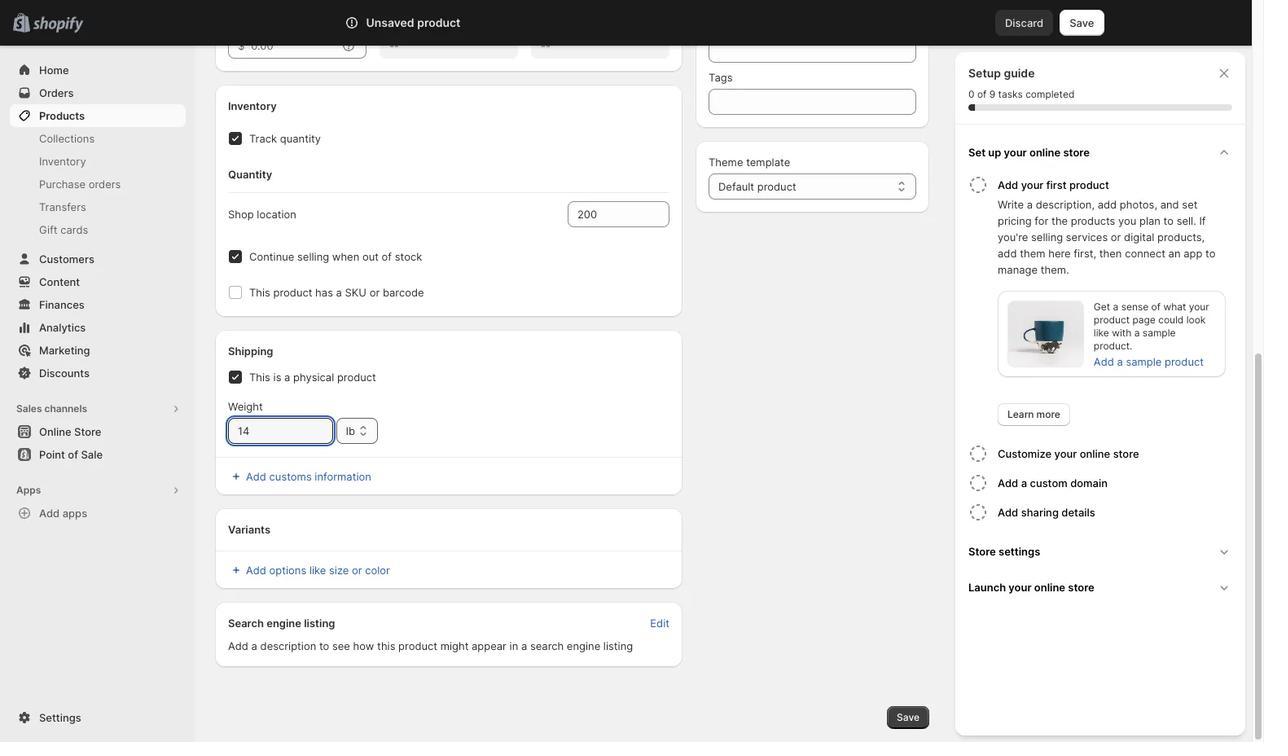 Task type: locate. For each thing, give the bounding box(es) containing it.
0 horizontal spatial like
[[310, 564, 326, 577]]

store up first
[[1064, 146, 1090, 159]]

listing up see
[[304, 617, 335, 630]]

your inside the get a sense of what your product page could look like with a sample product. add a sample product
[[1190, 301, 1210, 313]]

add down search engine listing
[[228, 640, 248, 653]]

add inside button
[[998, 477, 1019, 490]]

add for details
[[998, 506, 1019, 519]]

1 vertical spatial sample
[[1127, 355, 1162, 368]]

store down store settings button
[[1069, 581, 1095, 594]]

customize your online store
[[998, 447, 1140, 460]]

or
[[1111, 231, 1122, 244], [370, 286, 380, 299], [352, 564, 362, 577]]

your
[[1004, 146, 1027, 159], [1022, 178, 1044, 192], [1190, 301, 1210, 313], [1055, 447, 1078, 460], [1009, 581, 1032, 594]]

mark add your first product as done image
[[969, 175, 988, 195]]

a down the page
[[1135, 327, 1140, 339]]

add apps
[[39, 507, 87, 520]]

2 vertical spatial to
[[319, 640, 330, 653]]

a right has
[[336, 286, 342, 299]]

0 horizontal spatial or
[[352, 564, 362, 577]]

sell.
[[1177, 214, 1197, 227]]

description
[[260, 640, 316, 653]]

theme template
[[709, 156, 791, 169]]

0 vertical spatial search
[[417, 16, 452, 29]]

your left first
[[1022, 178, 1044, 192]]

store for launch your online store
[[1069, 581, 1095, 594]]

1 vertical spatial store
[[969, 545, 996, 558]]

launch your online store
[[969, 581, 1095, 594]]

selling inside write a description, add photos, and set pricing for the products you plan to sell. if you're selling services or digital products, add them here first, then connect an app to manage them.
[[1032, 231, 1064, 244]]

like left size
[[310, 564, 326, 577]]

home
[[39, 64, 69, 77]]

0 horizontal spatial inventory
[[39, 155, 86, 168]]

1 vertical spatial search
[[228, 617, 264, 630]]

0 horizontal spatial store
[[74, 425, 101, 438]]

0 horizontal spatial save button
[[887, 707, 930, 729]]

physical
[[293, 371, 334, 384]]

add down "you're"
[[998, 247, 1017, 260]]

product left has
[[273, 286, 312, 299]]

1 horizontal spatial inventory
[[228, 99, 277, 112]]

product down get
[[1094, 314, 1130, 326]]

of up the page
[[1152, 301, 1161, 313]]

add left "options"
[[246, 564, 266, 577]]

0 vertical spatial store
[[74, 425, 101, 438]]

setup guide dialog
[[956, 52, 1246, 736]]

2 vertical spatial store
[[1069, 581, 1095, 594]]

track
[[249, 132, 277, 145]]

add right mark add a custom domain as done icon
[[998, 477, 1019, 490]]

write a description, add photos, and set pricing for the products you plan to sell. if you're selling services or digital products, add them here first, then connect an app to manage them.
[[998, 198, 1216, 276]]

or up then
[[1111, 231, 1122, 244]]

to left see
[[319, 640, 330, 653]]

a inside write a description, add photos, and set pricing for the products you plan to sell. if you're selling services or digital products, add them here first, then connect an app to manage them.
[[1027, 198, 1033, 211]]

online up domain
[[1080, 447, 1111, 460]]

setup
[[969, 66, 1001, 80]]

this down continue
[[249, 286, 270, 299]]

add left apps in the left of the page
[[39, 507, 60, 520]]

then
[[1100, 247, 1123, 260]]

unsaved product
[[366, 15, 461, 29]]

online
[[39, 425, 71, 438]]

this
[[377, 640, 396, 653]]

sample down could
[[1143, 327, 1176, 339]]

a inside button
[[1022, 477, 1028, 490]]

engine right 'search'
[[567, 640, 601, 653]]

of left sale
[[68, 448, 78, 461]]

1 vertical spatial store
[[1114, 447, 1140, 460]]

1 horizontal spatial search
[[417, 16, 452, 29]]

0 vertical spatial like
[[1094, 327, 1110, 339]]

quantity
[[228, 168, 272, 181]]

cards
[[61, 223, 88, 236]]

store inside button
[[1114, 447, 1140, 460]]

add right mark add sharing details as done image
[[998, 506, 1019, 519]]

you're
[[998, 231, 1029, 244]]

photos,
[[1120, 198, 1158, 211]]

profit
[[380, 15, 407, 28]]

1 horizontal spatial to
[[1164, 214, 1174, 227]]

1 this from the top
[[249, 286, 270, 299]]

lb
[[346, 425, 355, 438]]

or right sku
[[370, 286, 380, 299]]

0 vertical spatial this
[[249, 286, 270, 299]]

like
[[1094, 327, 1110, 339], [310, 564, 326, 577]]

0 vertical spatial online
[[1030, 146, 1061, 159]]

settings
[[39, 711, 81, 724]]

None number field
[[568, 201, 645, 227]]

search up description
[[228, 617, 264, 630]]

analytics link
[[10, 316, 186, 339]]

could
[[1159, 314, 1184, 326]]

your inside "button"
[[1022, 178, 1044, 192]]

search
[[530, 640, 564, 653]]

to down and
[[1164, 214, 1174, 227]]

gift cards link
[[10, 218, 186, 241]]

online down settings
[[1035, 581, 1066, 594]]

guide
[[1004, 66, 1035, 80]]

add for like
[[246, 564, 266, 577]]

a right "is"
[[284, 371, 290, 384]]

0 horizontal spatial engine
[[267, 617, 301, 630]]

selling left when
[[297, 250, 329, 263]]

1 vertical spatial engine
[[567, 640, 601, 653]]

color
[[365, 564, 390, 577]]

add down product.
[[1094, 355, 1115, 368]]

Margin text field
[[531, 33, 670, 59]]

a left description
[[251, 640, 257, 653]]

2 vertical spatial or
[[352, 564, 362, 577]]

1 vertical spatial this
[[249, 371, 270, 384]]

save
[[1070, 16, 1095, 29], [897, 711, 920, 724]]

add inside the get a sense of what your product page could look like with a sample product. add a sample product
[[1094, 355, 1115, 368]]

for
[[1035, 214, 1049, 227]]

inventory up track
[[228, 99, 277, 112]]

apps
[[16, 484, 41, 496]]

online for customize your online store
[[1080, 447, 1111, 460]]

of right out in the top left of the page
[[382, 250, 392, 263]]

information
[[315, 470, 371, 483]]

1 horizontal spatial listing
[[604, 640, 633, 653]]

store up launch
[[969, 545, 996, 558]]

0 horizontal spatial to
[[319, 640, 330, 653]]

0 vertical spatial save
[[1070, 16, 1095, 29]]

search
[[417, 16, 452, 29], [228, 617, 264, 630]]

1 vertical spatial add
[[998, 247, 1017, 260]]

learn
[[1008, 408, 1034, 420]]

online
[[1030, 146, 1061, 159], [1080, 447, 1111, 460], [1035, 581, 1066, 594]]

1 horizontal spatial store
[[969, 545, 996, 558]]

gift cards
[[39, 223, 88, 236]]

1 vertical spatial save
[[897, 711, 920, 724]]

product down look in the top right of the page
[[1165, 355, 1204, 368]]

mark add sharing details as done image
[[969, 503, 988, 522]]

marketing link
[[10, 339, 186, 362]]

search for search
[[417, 16, 452, 29]]

1 horizontal spatial selling
[[1032, 231, 1064, 244]]

listing right 'search'
[[604, 640, 633, 653]]

shopify image
[[33, 17, 83, 33]]

store
[[74, 425, 101, 438], [969, 545, 996, 558]]

add for description
[[228, 640, 248, 653]]

sample
[[1143, 327, 1176, 339], [1127, 355, 1162, 368]]

a right get
[[1114, 301, 1119, 313]]

sales channels button
[[10, 398, 186, 420]]

a left the custom
[[1022, 477, 1028, 490]]

write
[[998, 198, 1024, 211]]

product inside "button"
[[1070, 178, 1110, 192]]

your inside button
[[1055, 447, 1078, 460]]

add inside "button"
[[998, 178, 1019, 192]]

barcode
[[383, 286, 424, 299]]

home link
[[10, 59, 186, 81]]

add left customs at the bottom left of page
[[246, 470, 266, 483]]

this left "is"
[[249, 371, 270, 384]]

1 horizontal spatial like
[[1094, 327, 1110, 339]]

store up sale
[[74, 425, 101, 438]]

store for customize your online store
[[1114, 447, 1140, 460]]

store up add a custom domain button
[[1114, 447, 1140, 460]]

online inside button
[[1080, 447, 1111, 460]]

product down template
[[758, 180, 797, 193]]

0 vertical spatial selling
[[1032, 231, 1064, 244]]

0 vertical spatial or
[[1111, 231, 1122, 244]]

search up 'profit' text field
[[417, 16, 452, 29]]

0 horizontal spatial search
[[228, 617, 264, 630]]

launch
[[969, 581, 1007, 594]]

1 vertical spatial save button
[[887, 707, 930, 729]]

1 horizontal spatial save button
[[1060, 10, 1105, 36]]

custom
[[1030, 477, 1068, 490]]

add a custom domain button
[[998, 469, 1239, 498]]

save button
[[1060, 10, 1105, 36], [887, 707, 930, 729]]

or right size
[[352, 564, 362, 577]]

a
[[1027, 198, 1033, 211], [336, 286, 342, 299], [1114, 301, 1119, 313], [1135, 327, 1140, 339], [1118, 355, 1124, 368], [284, 371, 290, 384], [1022, 477, 1028, 490], [251, 640, 257, 653], [521, 640, 527, 653]]

your for add your first product
[[1022, 178, 1044, 192]]

selling down for at the top right of page
[[1032, 231, 1064, 244]]

add options like size or color button
[[218, 559, 400, 582]]

inventory up purchase
[[39, 155, 86, 168]]

2 this from the top
[[249, 371, 270, 384]]

0 horizontal spatial save
[[897, 711, 920, 724]]

your up the add a custom domain
[[1055, 447, 1078, 460]]

0 vertical spatial add
[[1098, 198, 1117, 211]]

2 horizontal spatial or
[[1111, 231, 1122, 244]]

shop location
[[228, 208, 297, 221]]

size
[[329, 564, 349, 577]]

plan
[[1140, 214, 1161, 227]]

1 vertical spatial or
[[370, 286, 380, 299]]

sample down product.
[[1127, 355, 1162, 368]]

add up products
[[1098, 198, 1117, 211]]

0 vertical spatial to
[[1164, 214, 1174, 227]]

a right write
[[1027, 198, 1033, 211]]

Cost per item text field
[[251, 33, 337, 59]]

2 horizontal spatial to
[[1206, 247, 1216, 260]]

online up add your first product
[[1030, 146, 1061, 159]]

point of sale button
[[0, 443, 196, 466]]

engine up description
[[267, 617, 301, 630]]

0 vertical spatial listing
[[304, 617, 335, 630]]

1 vertical spatial like
[[310, 564, 326, 577]]

add up write
[[998, 178, 1019, 192]]

2 vertical spatial online
[[1035, 581, 1066, 594]]

digital
[[1125, 231, 1155, 244]]

apps
[[62, 507, 87, 520]]

apps button
[[10, 479, 186, 502]]

0 horizontal spatial selling
[[297, 250, 329, 263]]

when
[[332, 250, 360, 263]]

get a sense of what your product page could look like with a sample product. add a sample product
[[1094, 301, 1210, 368]]

your for customize your online store
[[1055, 447, 1078, 460]]

location
[[257, 208, 297, 221]]

a right in
[[521, 640, 527, 653]]

your right launch
[[1009, 581, 1032, 594]]

options
[[269, 564, 307, 577]]

add customs information
[[246, 470, 371, 483]]

1 vertical spatial online
[[1080, 447, 1111, 460]]

to right app
[[1206, 247, 1216, 260]]

connect
[[1125, 247, 1166, 260]]

product up description,
[[1070, 178, 1110, 192]]

shipping
[[228, 345, 273, 358]]

like up product.
[[1094, 327, 1110, 339]]

first,
[[1074, 247, 1097, 260]]

add options like size or color
[[246, 564, 390, 577]]

0 horizontal spatial add
[[998, 247, 1017, 260]]

purchase orders link
[[10, 173, 186, 196]]

mark customize your online store as done image
[[969, 444, 988, 464]]

continue
[[249, 250, 294, 263]]

0
[[969, 88, 975, 100]]

1 vertical spatial to
[[1206, 247, 1216, 260]]

search inside button
[[417, 16, 452, 29]]

your up look in the top right of the page
[[1190, 301, 1210, 313]]



Task type: describe. For each thing, give the bounding box(es) containing it.
this is a physical product
[[249, 371, 376, 384]]

content link
[[10, 271, 186, 293]]

the
[[1052, 214, 1068, 227]]

1 vertical spatial selling
[[297, 250, 329, 263]]

completed
[[1026, 88, 1075, 100]]

like inside button
[[310, 564, 326, 577]]

online store
[[39, 425, 101, 438]]

product up 'profit' text field
[[417, 15, 461, 29]]

template
[[747, 156, 791, 169]]

get
[[1094, 301, 1111, 313]]

this for this product has a sku or barcode
[[249, 286, 270, 299]]

1 horizontal spatial add
[[1098, 198, 1117, 211]]

add a description to see how this product might appear in a search engine listing
[[228, 640, 633, 653]]

0 vertical spatial save button
[[1060, 10, 1105, 36]]

this for this is a physical product
[[249, 371, 270, 384]]

1 vertical spatial inventory
[[39, 155, 86, 168]]

customers
[[39, 253, 94, 266]]

1 vertical spatial listing
[[604, 640, 633, 653]]

sale
[[81, 448, 103, 461]]

is
[[273, 371, 282, 384]]

or inside write a description, add photos, and set pricing for the products you plan to sell. if you're selling services or digital products, add them here first, then connect an app to manage them.
[[1111, 231, 1122, 244]]

search for search engine listing
[[228, 617, 264, 630]]

add your first product
[[998, 178, 1110, 192]]

add sharing details
[[998, 506, 1096, 519]]

Collections text field
[[709, 37, 917, 63]]

continue selling when out of stock
[[249, 250, 422, 263]]

how
[[353, 640, 374, 653]]

products,
[[1158, 231, 1205, 244]]

what
[[1164, 301, 1187, 313]]

here
[[1049, 247, 1071, 260]]

0 vertical spatial store
[[1064, 146, 1090, 159]]

an
[[1169, 247, 1181, 260]]

weight
[[228, 400, 263, 413]]

Profit text field
[[380, 33, 518, 59]]

pricing
[[998, 214, 1032, 227]]

edit button
[[641, 612, 680, 635]]

customize your online store button
[[998, 439, 1239, 469]]

services
[[1067, 231, 1108, 244]]

1 horizontal spatial or
[[370, 286, 380, 299]]

orders link
[[10, 81, 186, 104]]

add your first product element
[[966, 196, 1239, 426]]

might
[[441, 640, 469, 653]]

sales
[[16, 403, 42, 415]]

point of sale
[[39, 448, 103, 461]]

default product
[[719, 180, 797, 193]]

of inside the get a sense of what your product page could look like with a sample product. add a sample product
[[1152, 301, 1161, 313]]

transfers
[[39, 200, 86, 214]]

of left 9
[[978, 88, 987, 100]]

of inside button
[[68, 448, 78, 461]]

$
[[238, 39, 245, 52]]

sales channels
[[16, 403, 87, 415]]

0 vertical spatial engine
[[267, 617, 301, 630]]

store settings button
[[962, 534, 1239, 570]]

set
[[969, 146, 986, 159]]

sharing
[[1022, 506, 1059, 519]]

online for launch your online store
[[1035, 581, 1066, 594]]

orders
[[39, 86, 74, 99]]

9
[[990, 88, 996, 100]]

product right physical in the left of the page
[[337, 371, 376, 384]]

store settings
[[969, 545, 1041, 558]]

0 horizontal spatial listing
[[304, 617, 335, 630]]

tasks
[[999, 88, 1023, 100]]

0 vertical spatial sample
[[1143, 327, 1176, 339]]

a down product.
[[1118, 355, 1124, 368]]

app
[[1184, 247, 1203, 260]]

discounts
[[39, 367, 90, 380]]

add for custom
[[998, 477, 1019, 490]]

product.
[[1094, 340, 1133, 352]]

0 of 9 tasks completed
[[969, 88, 1075, 100]]

you
[[1119, 214, 1137, 227]]

manage
[[998, 263, 1038, 276]]

purchase orders
[[39, 178, 121, 191]]

sku
[[345, 286, 367, 299]]

your for launch your online store
[[1009, 581, 1032, 594]]

collections
[[39, 132, 95, 145]]

unsaved
[[366, 15, 415, 29]]

products link
[[10, 104, 186, 127]]

with
[[1112, 327, 1132, 339]]

finances link
[[10, 293, 186, 316]]

variants
[[228, 523, 271, 536]]

first
[[1047, 178, 1067, 192]]

setup guide
[[969, 66, 1035, 80]]

add for information
[[246, 470, 266, 483]]

and
[[1161, 198, 1180, 211]]

channels
[[44, 403, 87, 415]]

add for first
[[998, 178, 1019, 192]]

up
[[989, 146, 1002, 159]]

more
[[1037, 408, 1061, 420]]

your right the up
[[1004, 146, 1027, 159]]

online store button
[[0, 420, 196, 443]]

like inside the get a sense of what your product page could look like with a sample product. add a sample product
[[1094, 327, 1110, 339]]

Tags text field
[[709, 89, 917, 115]]

them
[[1020, 247, 1046, 260]]

or inside button
[[352, 564, 362, 577]]

add your first product button
[[998, 170, 1239, 196]]

stock
[[395, 250, 422, 263]]

store inside store settings button
[[969, 545, 996, 558]]

marketing
[[39, 344, 90, 357]]

settings link
[[10, 707, 186, 729]]

Weight text field
[[228, 418, 333, 444]]

product right this
[[399, 640, 438, 653]]

products
[[1071, 214, 1116, 227]]

theme
[[709, 156, 744, 169]]

mark add a custom domain as done image
[[969, 473, 988, 493]]

page
[[1133, 314, 1156, 326]]

orders
[[89, 178, 121, 191]]

purchase
[[39, 178, 86, 191]]

1 horizontal spatial save
[[1070, 16, 1095, 29]]

details
[[1062, 506, 1096, 519]]

collections link
[[10, 127, 186, 150]]

0 vertical spatial inventory
[[228, 99, 277, 112]]

search engine listing
[[228, 617, 335, 630]]

store inside online store link
[[74, 425, 101, 438]]

tags
[[709, 71, 733, 84]]

transfers link
[[10, 196, 186, 218]]

set up your online store button
[[962, 134, 1239, 170]]

1 horizontal spatial engine
[[567, 640, 601, 653]]

content
[[39, 275, 80, 288]]



Task type: vqa. For each thing, say whether or not it's contained in the screenshot.
'GIFT'
yes



